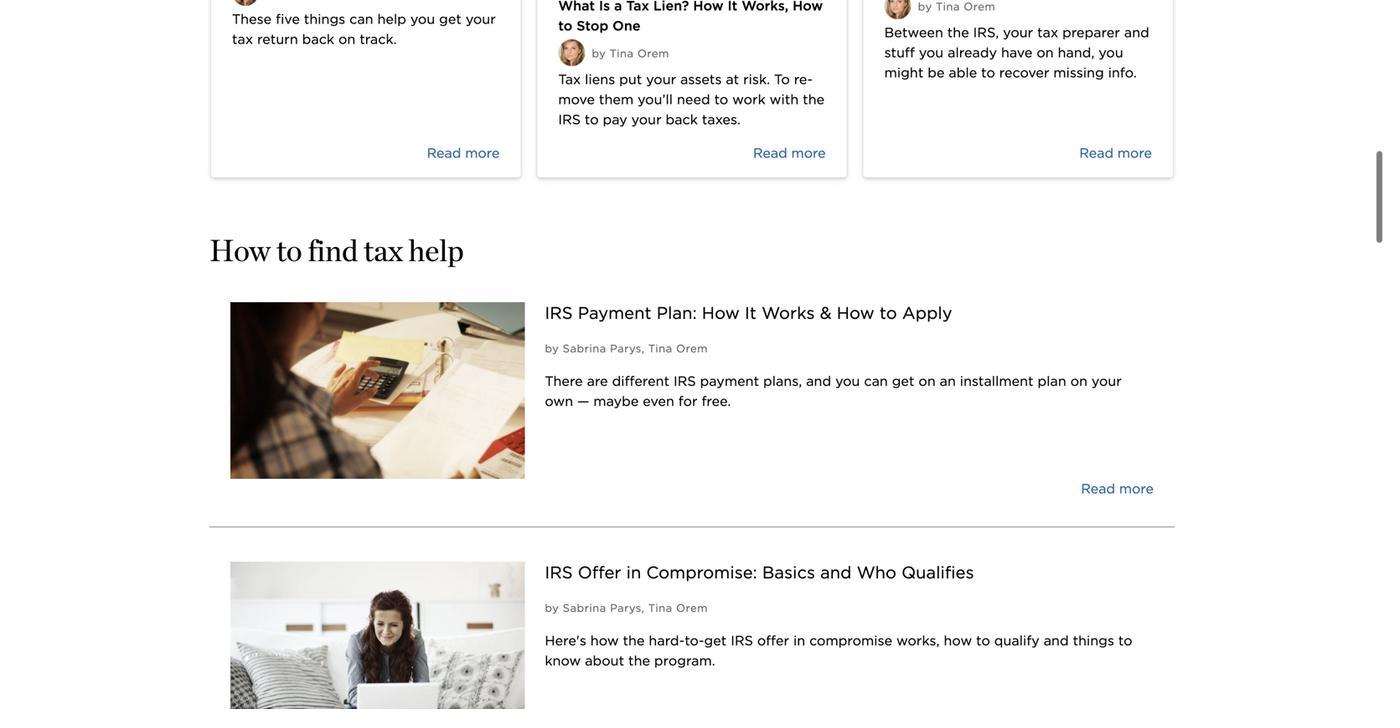 Task type: vqa. For each thing, say whether or not it's contained in the screenshot.
the details
no



Task type: locate. For each thing, give the bounding box(es) containing it.
and right plans,
[[806, 373, 831, 390]]

0 horizontal spatial how
[[591, 633, 619, 649]]

different
[[612, 373, 670, 390]]

1 horizontal spatial how
[[944, 633, 972, 649]]

1 vertical spatial by tina orem
[[592, 47, 669, 60]]

,
[[642, 342, 645, 355], [642, 602, 645, 615]]

irs left the offer
[[545, 563, 573, 583]]

1 horizontal spatial can
[[864, 373, 888, 390]]

one
[[613, 18, 641, 34]]

things
[[304, 11, 345, 27], [1073, 633, 1114, 649]]

you
[[410, 11, 435, 27], [919, 45, 944, 61], [1099, 45, 1123, 61], [835, 373, 860, 390]]

tax inside what is a tax lien? how it works, how to stop one
[[626, 0, 649, 14]]

2 sabrina from the top
[[563, 602, 606, 615]]

tax right find
[[364, 233, 403, 269]]

0 horizontal spatial by tina orem
[[592, 47, 669, 60]]

can inside there are different irs payment plans, and you can get on an installment plan on your own — maybe even for free.
[[864, 373, 888, 390]]

0 horizontal spatial back
[[302, 31, 334, 48]]

things right "five"
[[304, 11, 345, 27]]

1 horizontal spatial tax
[[626, 0, 649, 14]]

how to find tax help
[[209, 233, 464, 269]]

by sabrina parys , tina orem up different
[[545, 342, 708, 355]]

0 horizontal spatial tina orem's profile picture image
[[558, 39, 585, 66]]

back down need
[[666, 111, 698, 128]]

have
[[1001, 45, 1033, 61]]

sabrina up are
[[563, 342, 606, 355]]

1 vertical spatial things
[[1073, 633, 1114, 649]]

by up liens
[[592, 47, 606, 60]]

tax right a
[[626, 0, 649, 14]]

back
[[302, 31, 334, 48], [666, 111, 698, 128]]

0 vertical spatial parys
[[610, 342, 642, 355]]

even
[[643, 393, 674, 410]]

help for tax
[[409, 233, 464, 269]]

by up between
[[918, 0, 932, 13]]

the left hard-
[[623, 633, 645, 649]]

sabrina up here's in the left of the page
[[563, 602, 606, 615]]

things inside the "these five things can help you get your tax return back on track."
[[304, 11, 345, 27]]

0 vertical spatial by sabrina parys , tina orem
[[545, 342, 708, 355]]

2 vertical spatial get
[[704, 633, 727, 649]]

in right offer
[[793, 633, 805, 649]]

0 vertical spatial sabrina
[[563, 342, 606, 355]]

for
[[678, 393, 698, 410]]

how up about
[[591, 633, 619, 649]]

can left an
[[864, 373, 888, 390]]

, for in
[[642, 602, 645, 615]]

on
[[338, 31, 356, 48], [1037, 45, 1054, 61], [919, 373, 936, 390], [1071, 373, 1088, 390]]

1 horizontal spatial get
[[704, 633, 727, 649]]

tax up hand,
[[1037, 24, 1058, 41]]

1 parys from the top
[[610, 342, 642, 355]]

0 horizontal spatial get
[[439, 11, 462, 27]]

back right return
[[302, 31, 334, 48]]

between
[[884, 24, 943, 41]]

what
[[558, 0, 595, 14]]

how
[[693, 0, 724, 14], [793, 0, 823, 14], [209, 233, 271, 269], [702, 303, 740, 323], [837, 303, 875, 323]]

, for plan:
[[642, 342, 645, 355]]

find
[[308, 233, 358, 269]]

risk.
[[743, 71, 770, 88]]

assets
[[680, 71, 722, 88]]

tina up hard-
[[648, 602, 672, 615]]

irs
[[558, 111, 581, 128], [545, 303, 573, 323], [674, 373, 696, 390], [545, 563, 573, 583], [731, 633, 753, 649]]

parys up different
[[610, 342, 642, 355]]

back inside the "these five things can help you get your tax return back on track."
[[302, 31, 334, 48]]

help
[[377, 11, 406, 27], [409, 233, 464, 269]]

and up info.
[[1124, 24, 1149, 41]]

0 horizontal spatial can
[[349, 11, 373, 27]]

in right the offer
[[626, 563, 641, 583]]

by sabrina parys , tina orem down the offer
[[545, 602, 708, 615]]

in
[[626, 563, 641, 583], [793, 633, 805, 649]]

program.
[[654, 653, 715, 669]]

tax
[[626, 0, 649, 14], [558, 71, 581, 88]]

0 vertical spatial tina orem's profile picture image
[[884, 0, 911, 19]]

to inside 'between the irs, your tax preparer and stuff you already have on hand, you might be able to recover missing info.'
[[981, 65, 995, 81]]

1 horizontal spatial back
[[666, 111, 698, 128]]

tax inside the "these five things can help you get your tax return back on track."
[[232, 31, 253, 48]]

the
[[947, 24, 969, 41], [803, 91, 825, 108], [623, 633, 645, 649], [628, 653, 650, 669]]

irs offer in compromise: basics and who qualifies
[[545, 563, 974, 583]]

track.
[[360, 31, 397, 48]]

0 vertical spatial things
[[304, 11, 345, 27]]

irs inside here's how the hard-to-get irs offer in compromise works, how to qualify and things to know about the program.
[[731, 633, 753, 649]]

an
[[940, 373, 956, 390]]

1 sabrina from the top
[[563, 342, 606, 355]]

parys for offer
[[610, 602, 642, 615]]

how right works,
[[944, 633, 972, 649]]

0 horizontal spatial things
[[304, 11, 345, 27]]

1 , from the top
[[642, 342, 645, 355]]

1 horizontal spatial it
[[745, 303, 757, 323]]

1 by sabrina parys , tina orem from the top
[[545, 342, 708, 355]]

plan:
[[657, 303, 697, 323]]

1 vertical spatial ,
[[642, 602, 645, 615]]

sabrina for offer
[[563, 602, 606, 615]]

these five things can help you get your tax return back on track.
[[232, 11, 496, 48]]

0 vertical spatial in
[[626, 563, 641, 583]]

qualifies
[[902, 563, 974, 583]]

the down re
[[803, 91, 825, 108]]

by up 'there'
[[545, 342, 559, 355]]

0 vertical spatial get
[[439, 11, 462, 27]]

tina orem's profile picture image
[[884, 0, 911, 19], [558, 39, 585, 66]]

1 vertical spatial back
[[666, 111, 698, 128]]

works,
[[897, 633, 940, 649]]

and right qualify
[[1044, 633, 1069, 649]]

get inside here's how the hard-to-get irs offer in compromise works, how to qualify and things to know about the program.
[[704, 633, 727, 649]]

by tina orem up put
[[592, 47, 669, 60]]

plans,
[[763, 373, 802, 390]]

recover
[[999, 65, 1049, 81]]

1 horizontal spatial help
[[409, 233, 464, 269]]

get
[[439, 11, 462, 27], [892, 373, 915, 390], [704, 633, 727, 649]]

read
[[427, 145, 461, 161], [753, 145, 787, 161], [1079, 145, 1114, 161], [1081, 481, 1115, 497]]

0 vertical spatial back
[[302, 31, 334, 48]]

the up already
[[947, 24, 969, 41]]

sabrina
[[563, 342, 606, 355], [563, 602, 606, 615]]

—
[[577, 393, 589, 410]]

1 vertical spatial get
[[892, 373, 915, 390]]

tina up different
[[648, 342, 672, 355]]

0 horizontal spatial tax
[[232, 31, 253, 48]]

tax left liens
[[558, 71, 581, 88]]

free.
[[702, 393, 731, 410]]

offer
[[578, 563, 621, 583]]

parys
[[610, 342, 642, 355], [610, 602, 642, 615]]

works
[[762, 303, 815, 323]]

by sabrina parys , tina orem
[[545, 342, 708, 355], [545, 602, 708, 615]]

0 vertical spatial by tina orem
[[918, 0, 996, 13]]

help inside the "these five things can help you get your tax return back on track."
[[377, 11, 406, 27]]

stuff
[[884, 45, 915, 61]]

sabrina for payment
[[563, 342, 606, 355]]

it left the works,
[[728, 0, 738, 14]]

more
[[465, 145, 500, 161], [791, 145, 826, 161], [1118, 145, 1152, 161], [1119, 481, 1154, 497]]

1 how from the left
[[591, 633, 619, 649]]

your
[[466, 11, 496, 27], [1003, 24, 1033, 41], [646, 71, 676, 88], [631, 111, 662, 128], [1092, 373, 1122, 390]]

tina up between
[[936, 0, 960, 13]]

on left track.
[[338, 31, 356, 48]]

0 vertical spatial can
[[349, 11, 373, 27]]

1 vertical spatial in
[[793, 633, 805, 649]]

irs inside there are different irs payment plans, and you can get on an installment plan on your own — maybe even for free.
[[674, 373, 696, 390]]

here's how the hard-to-get irs offer in compromise works, how to qualify and things to know about the program.
[[545, 633, 1132, 669]]

to
[[774, 71, 790, 88]]

irs up for
[[674, 373, 696, 390]]

orem up put
[[638, 47, 669, 60]]

0 vertical spatial help
[[377, 11, 406, 27]]

2 parys from the top
[[610, 602, 642, 615]]

info.
[[1108, 65, 1137, 81]]

0 vertical spatial ,
[[642, 342, 645, 355]]

move
[[558, 71, 813, 108]]

1 horizontal spatial things
[[1073, 633, 1114, 649]]

1 vertical spatial sabrina
[[563, 602, 606, 615]]

1 vertical spatial parys
[[610, 602, 642, 615]]

able
[[949, 65, 977, 81]]

2 horizontal spatial get
[[892, 373, 915, 390]]

tax liens put your assets at risk. to re move them you'll need to work with the irs to pay your back taxes.
[[558, 71, 825, 128]]

irs left offer
[[731, 633, 753, 649]]

by sabrina parys , tina orem for offer
[[545, 602, 708, 615]]

by tina orem up irs,
[[918, 0, 996, 13]]

there are different irs payment plans, and you can get on an installment plan on your own — maybe even for free.
[[545, 373, 1122, 410]]

orem
[[964, 0, 996, 13], [638, 47, 669, 60], [676, 342, 708, 355], [676, 602, 708, 615]]

0 horizontal spatial help
[[377, 11, 406, 27]]

2 by sabrina parys , tina orem from the top
[[545, 602, 708, 615]]

on right have
[[1037, 45, 1054, 61]]

0 horizontal spatial in
[[626, 563, 641, 583]]

0 horizontal spatial tax
[[558, 71, 581, 88]]

1 horizontal spatial tina orem's profile picture image
[[884, 0, 911, 19]]

by
[[918, 0, 932, 13], [592, 47, 606, 60], [545, 342, 559, 355], [545, 602, 559, 615]]

things right qualify
[[1073, 633, 1114, 649]]

parys down the offer
[[610, 602, 642, 615]]

to
[[558, 18, 573, 34], [981, 65, 995, 81], [714, 91, 728, 108], [585, 111, 599, 128], [276, 233, 302, 269], [880, 303, 897, 323], [976, 633, 990, 649], [1118, 633, 1132, 649]]

1 vertical spatial can
[[864, 373, 888, 390]]

2 horizontal spatial tax
[[1037, 24, 1058, 41]]

can up track.
[[349, 11, 373, 27]]

1 vertical spatial help
[[409, 233, 464, 269]]

stop
[[577, 18, 609, 34]]

1 horizontal spatial in
[[793, 633, 805, 649]]

tina
[[936, 0, 960, 13], [610, 47, 634, 60], [648, 342, 672, 355], [648, 602, 672, 615]]

1 vertical spatial tax
[[558, 71, 581, 88]]

works,
[[742, 0, 789, 14]]

tax down these
[[232, 31, 253, 48]]

1 vertical spatial by sabrina parys , tina orem
[[545, 602, 708, 615]]

by sabrina parys , tina orem for payment
[[545, 342, 708, 355]]

lien?
[[653, 0, 689, 14]]

by tina orem for tina orem's profile picture to the right
[[918, 0, 996, 13]]

are
[[587, 373, 608, 390]]

0 vertical spatial tax
[[626, 0, 649, 14]]

2 , from the top
[[642, 602, 645, 615]]

know
[[545, 653, 581, 669]]

it
[[728, 0, 738, 14], [745, 303, 757, 323]]

here's
[[545, 633, 586, 649]]

0 horizontal spatial it
[[728, 0, 738, 14]]

read more
[[427, 145, 500, 161], [753, 145, 826, 161], [1079, 145, 1152, 161], [1081, 481, 1154, 497]]

1 horizontal spatial by tina orem
[[918, 0, 996, 13]]

0 vertical spatial it
[[728, 0, 738, 14]]

it left the works
[[745, 303, 757, 323]]

how
[[591, 633, 619, 649], [944, 633, 972, 649]]

irs left pay
[[558, 111, 581, 128]]

tina orem's profile picture image up between
[[884, 0, 911, 19]]

and inside 'between the irs, your tax preparer and stuff you already have on hand, you might be able to recover missing info.'
[[1124, 24, 1149, 41]]

tina orem's profile picture image down stop
[[558, 39, 585, 66]]



Task type: describe. For each thing, give the bounding box(es) containing it.
orem up irs,
[[964, 0, 996, 13]]

basics
[[762, 563, 815, 583]]

your inside the "these five things can help you get your tax return back on track."
[[466, 11, 496, 27]]

return
[[257, 31, 298, 48]]

preparer
[[1063, 24, 1120, 41]]

1 vertical spatial tina orem's profile picture image
[[558, 39, 585, 66]]

at
[[726, 71, 739, 88]]

re
[[794, 71, 813, 88]]

tax inside the tax liens put your assets at risk. to re move them you'll need to work with the irs to pay your back taxes.
[[558, 71, 581, 88]]

1 horizontal spatial tax
[[364, 233, 403, 269]]

to inside what is a tax lien? how it works, how to stop one
[[558, 18, 573, 34]]

irs payment plan: how it works & how to apply
[[545, 303, 952, 323]]

on left an
[[919, 373, 936, 390]]

how to set up an irs payment plan image
[[230, 303, 525, 479]]

already
[[948, 45, 997, 61]]

get inside the "these five things can help you get your tax return back on track."
[[439, 11, 462, 27]]

you'll
[[638, 91, 673, 108]]

taxes.
[[702, 111, 741, 128]]

the down hard-
[[628, 653, 650, 669]]

you inside there are different irs payment plans, and you can get on an installment plan on your own — maybe even for free.
[[835, 373, 860, 390]]

on inside the "these five things can help you get your tax return back on track."
[[338, 31, 356, 48]]

compromise
[[809, 633, 892, 649]]

by up here's in the left of the page
[[545, 602, 559, 615]]

plan
[[1038, 373, 1066, 390]]

tina up put
[[610, 47, 634, 60]]

installment
[[960, 373, 1034, 390]]

tax inside 'between the irs, your tax preparer and stuff you already have on hand, you might be able to recover missing info.'
[[1037, 24, 1058, 41]]

irs,
[[973, 24, 999, 41]]

who
[[857, 563, 896, 583]]

back inside the tax liens put your assets at risk. to re move them you'll need to work with the irs to pay your back taxes.
[[666, 111, 698, 128]]

things inside here's how the hard-to-get irs offer in compromise works, how to qualify and things to know about the program.
[[1073, 633, 1114, 649]]

offer
[[757, 633, 789, 649]]

need
[[677, 91, 710, 108]]

and inside there are different irs payment plans, and you can get on an installment plan on your own — maybe even for free.
[[806, 373, 831, 390]]

you inside the "these five things can help you get your tax return back on track."
[[410, 11, 435, 27]]

hard-
[[649, 633, 685, 649]]

in inside here's how the hard-to-get irs offer in compromise works, how to qualify and things to know about the program.
[[793, 633, 805, 649]]

to-
[[685, 633, 704, 649]]

these
[[232, 11, 272, 27]]

help for can
[[377, 11, 406, 27]]

put
[[619, 71, 642, 88]]

there
[[545, 373, 583, 390]]

orem up to-
[[676, 602, 708, 615]]

work
[[732, 91, 766, 108]]

on inside 'between the irs, your tax preparer and stuff you already have on hand, you might be able to recover missing info.'
[[1037, 45, 1054, 61]]

them
[[599, 91, 634, 108]]

is
[[599, 0, 610, 14]]

irs left payment
[[545, 303, 573, 323]]

the inside the tax liens put your assets at risk. to re move them you'll need to work with the irs to pay your back taxes.
[[803, 91, 825, 108]]

between the irs, your tax preparer and stuff you already have on hand, you might be able to recover missing info.
[[884, 24, 1149, 81]]

your inside there are different irs payment plans, and you can get on an installment plan on your own — maybe even for free.
[[1092, 373, 1122, 390]]

by tina orem for tina orem's profile picture to the bottom
[[592, 47, 669, 60]]

orem down plan:
[[676, 342, 708, 355]]

payment
[[578, 303, 652, 323]]

the inside 'between the irs, your tax preparer and stuff you already have on hand, you might be able to recover missing info.'
[[947, 24, 969, 41]]

it inside what is a tax lien? how it works, how to stop one
[[728, 0, 738, 14]]

might
[[884, 65, 924, 81]]

qualify
[[994, 633, 1040, 649]]

five
[[276, 11, 300, 27]]

1 vertical spatial it
[[745, 303, 757, 323]]

maybe
[[593, 393, 639, 410]]

can inside the "these five things can help you get your tax return back on track."
[[349, 11, 373, 27]]

payment
[[700, 373, 759, 390]]

own
[[545, 393, 573, 410]]

pay
[[603, 111, 627, 128]]

missing
[[1054, 65, 1104, 81]]

your inside 'between the irs, your tax preparer and stuff you already have on hand, you might be able to recover missing info.'
[[1003, 24, 1033, 41]]

2 how from the left
[[944, 633, 972, 649]]

get inside there are different irs payment plans, and you can get on an installment plan on your own — maybe even for free.
[[892, 373, 915, 390]]

about
[[585, 653, 624, 669]]

and left "who"
[[820, 563, 852, 583]]

on right 'plan' at right bottom
[[1071, 373, 1088, 390]]

apply
[[902, 303, 952, 323]]

parys for payment
[[610, 342, 642, 355]]

compromise:
[[646, 563, 757, 583]]

liens
[[585, 71, 615, 88]]

a
[[614, 0, 622, 14]]

and inside here's how the hard-to-get irs offer in compromise works, how to qualify and things to know about the program.
[[1044, 633, 1069, 649]]

what is a tax lien? how it works, how to stop one
[[558, 0, 823, 34]]

irs inside the tax liens put your assets at risk. to re move them you'll need to work with the irs to pay your back taxes.
[[558, 111, 581, 128]]

be
[[928, 65, 945, 81]]

hand,
[[1058, 45, 1095, 61]]

&
[[820, 303, 832, 323]]

with
[[770, 91, 799, 108]]



